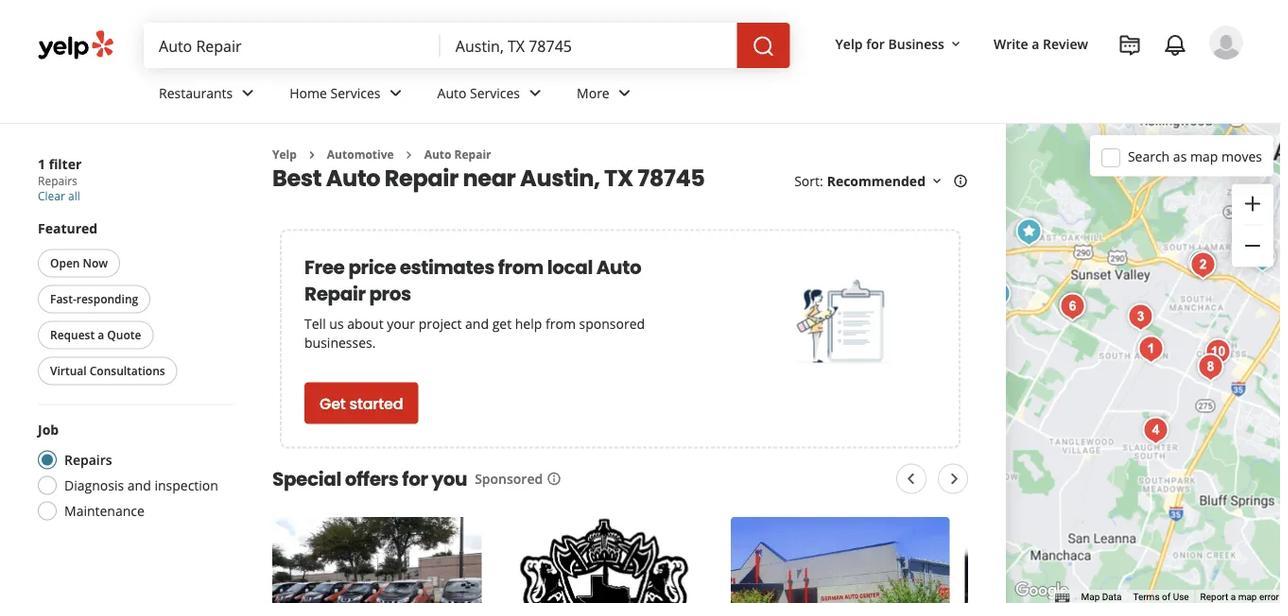 Task type: locate. For each thing, give the bounding box(es) containing it.
from left local
[[498, 254, 544, 280]]

0 vertical spatial and
[[465, 315, 489, 333]]

24 chevron down v2 image
[[237, 82, 259, 104], [385, 82, 407, 104], [524, 82, 547, 104]]

more link
[[562, 68, 652, 123]]

16 info v2 image
[[954, 174, 969, 189], [547, 472, 562, 487]]

2 services from the left
[[470, 84, 520, 102]]

request a quote button
[[38, 321, 154, 350]]

16 chevron right v2 image
[[304, 147, 320, 163]]

24 chevron down v2 image right home services
[[385, 82, 407, 104]]

0 vertical spatial yelp
[[836, 35, 863, 52]]

16 info v2 image right sponsored
[[547, 472, 562, 487]]

error
[[1260, 592, 1280, 603]]

search image
[[753, 35, 775, 58]]

a right write
[[1032, 35, 1040, 52]]

16 chevron down v2 image
[[949, 37, 964, 52], [930, 174, 945, 189]]

auto repair
[[424, 147, 491, 162]]

0 horizontal spatial 16 info v2 image
[[547, 472, 562, 487]]

auto right 16 chevron right v2 image
[[424, 147, 452, 162]]

16 info v2 image for special offers for you
[[547, 472, 562, 487]]

1 horizontal spatial yelp
[[836, 35, 863, 52]]

None field
[[159, 35, 426, 56], [456, 35, 722, 56]]

a for write
[[1032, 35, 1040, 52]]

1 vertical spatial 16 info v2 image
[[547, 472, 562, 487]]

a
[[1032, 35, 1040, 52], [98, 327, 104, 343], [1231, 592, 1237, 603]]

a inside request a quote "button"
[[98, 327, 104, 343]]

and up maintenance
[[128, 477, 151, 495]]

for
[[867, 35, 885, 52], [402, 466, 428, 492]]

none field "find"
[[159, 35, 426, 56]]

and
[[465, 315, 489, 333], [128, 477, 151, 495]]

0 horizontal spatial a
[[98, 327, 104, 343]]

map
[[1082, 592, 1100, 603]]

map right as
[[1191, 147, 1219, 165]]

from right help
[[546, 315, 576, 333]]

1 horizontal spatial none field
[[456, 35, 722, 56]]

2 24 chevron down v2 image from the left
[[385, 82, 407, 104]]

0 vertical spatial map
[[1191, 147, 1219, 165]]

1 vertical spatial from
[[546, 315, 576, 333]]

repairs up diagnosis
[[64, 451, 112, 469]]

0 vertical spatial for
[[867, 35, 885, 52]]

0 horizontal spatial from
[[498, 254, 544, 280]]

auto services link
[[422, 68, 562, 123]]

0 horizontal spatial 16 chevron down v2 image
[[930, 174, 945, 189]]

1 24 chevron down v2 image from the left
[[237, 82, 259, 104]]

repair
[[455, 147, 491, 162], [385, 162, 459, 194], [305, 280, 366, 307]]

map for moves
[[1191, 147, 1219, 165]]

yelp left 16 chevron right v2 icon
[[272, 147, 297, 162]]

services up auto repair
[[470, 84, 520, 102]]

24 chevron down v2 image
[[614, 82, 636, 104]]

request a quote
[[50, 327, 141, 343]]

discount tire image
[[1183, 245, 1221, 282]]

1 vertical spatial repairs
[[64, 451, 112, 469]]

16 chevron down v2 image inside the yelp for business button
[[949, 37, 964, 52]]

repairs
[[38, 173, 77, 189], [64, 451, 112, 469]]

24 chevron down v2 image right restaurants
[[237, 82, 259, 104]]

none field up more
[[456, 35, 722, 56]]

map
[[1191, 147, 1219, 165], [1239, 592, 1258, 603]]

map left "error"
[[1239, 592, 1258, 603]]

responding
[[76, 291, 138, 307]]

about
[[347, 315, 384, 333]]

auto repair link
[[424, 147, 491, 162]]

0 horizontal spatial and
[[128, 477, 151, 495]]

none field near
[[456, 35, 722, 56]]

1 horizontal spatial 16 info v2 image
[[954, 174, 969, 189]]

zoom in image
[[1242, 192, 1265, 215]]

lopez auto repair image
[[1138, 412, 1175, 450]]

1 horizontal spatial 24 chevron down v2 image
[[385, 82, 407, 104]]

services inside "link"
[[470, 84, 520, 102]]

yelp for business button
[[828, 26, 971, 61]]

quote
[[107, 327, 141, 343]]

option group
[[32, 421, 235, 526]]

16 chevron down v2 image inside recommended popup button
[[930, 174, 945, 189]]

1 vertical spatial 16 chevron down v2 image
[[930, 174, 945, 189]]

1 horizontal spatial 16 chevron down v2 image
[[949, 37, 964, 52]]

3 24 chevron down v2 image from the left
[[524, 82, 547, 104]]

1 horizontal spatial a
[[1032, 35, 1040, 52]]

16 chevron down v2 image for yelp for business
[[949, 37, 964, 52]]

services
[[331, 84, 381, 102], [470, 84, 520, 102]]

group
[[1233, 184, 1274, 267]]

auto right local
[[597, 254, 642, 280]]

1 vertical spatial for
[[402, 466, 428, 492]]

0 vertical spatial a
[[1032, 35, 1040, 52]]

austin's automotive specialists image
[[1133, 331, 1171, 368]]

2 horizontal spatial 24 chevron down v2 image
[[524, 82, 547, 104]]

austin,
[[520, 162, 600, 194]]

use
[[1174, 592, 1190, 603]]

16 chevron down v2 image right business
[[949, 37, 964, 52]]

for left business
[[867, 35, 885, 52]]

yelp left business
[[836, 35, 863, 52]]

projects image
[[1119, 34, 1142, 57]]

a left quote
[[98, 327, 104, 343]]

1 services from the left
[[331, 84, 381, 102]]

1
[[38, 155, 45, 173]]

services for auto services
[[470, 84, 520, 102]]

auto inside "link"
[[438, 84, 467, 102]]

repair inside free price estimates from local auto repair pros tell us about your project and get help from sponsored businesses.
[[305, 280, 366, 307]]

0 vertical spatial 16 info v2 image
[[954, 174, 969, 189]]

1 vertical spatial yelp
[[272, 147, 297, 162]]

report
[[1201, 592, 1229, 603]]

24 chevron down v2 image inside auto services "link"
[[524, 82, 547, 104]]

restaurants
[[159, 84, 233, 102]]

0 horizontal spatial map
[[1191, 147, 1219, 165]]

more
[[577, 84, 610, 102]]

virtual consultations button
[[38, 357, 178, 385]]

1 vertical spatial a
[[98, 327, 104, 343]]

rz auto repair image
[[1200, 333, 1238, 371]]

get
[[493, 315, 512, 333]]

and left get
[[465, 315, 489, 333]]

24 chevron down v2 image right "auto services"
[[524, 82, 547, 104]]

virtual consultations
[[50, 363, 165, 379]]

from
[[498, 254, 544, 280], [546, 315, 576, 333]]

1 horizontal spatial from
[[546, 315, 576, 333]]

0 vertical spatial 16 chevron down v2 image
[[949, 37, 964, 52]]

map region
[[849, 56, 1282, 604]]

None search field
[[144, 23, 794, 68]]

0 horizontal spatial none field
[[159, 35, 426, 56]]

us
[[330, 315, 344, 333]]

capital city collision image
[[1244, 239, 1282, 277]]

repairs down filter on the top left of the page
[[38, 173, 77, 189]]

a inside write a review link
[[1032, 35, 1040, 52]]

report a map error link
[[1201, 592, 1280, 603]]

24 chevron down v2 image for home services
[[385, 82, 407, 104]]

2 horizontal spatial a
[[1231, 592, 1237, 603]]

business
[[889, 35, 945, 52]]

help
[[515, 315, 542, 333]]

2 vertical spatial a
[[1231, 592, 1237, 603]]

clear all link
[[38, 188, 80, 204]]

1 none field from the left
[[159, 35, 426, 56]]

a for request
[[98, 327, 104, 343]]

terms
[[1134, 592, 1160, 603]]

next image
[[943, 468, 966, 490]]

1 horizontal spatial services
[[470, 84, 520, 102]]

yelp inside button
[[836, 35, 863, 52]]

fast-responding
[[50, 291, 138, 307]]

fast-
[[50, 291, 76, 307]]

24 chevron down v2 image inside 'restaurants' link
[[237, 82, 259, 104]]

sort:
[[795, 172, 824, 190]]

a right the report
[[1231, 592, 1237, 603]]

ruby a. image
[[1210, 26, 1244, 60]]

2 none field from the left
[[456, 35, 722, 56]]

dave's ultimate automotive image
[[1239, 210, 1277, 247]]

0 vertical spatial repairs
[[38, 173, 77, 189]]

1 horizontal spatial map
[[1239, 592, 1258, 603]]

1 vertical spatial and
[[128, 477, 151, 495]]

map data button
[[1082, 591, 1122, 604]]

1 horizontal spatial for
[[867, 35, 885, 52]]

yelp for yelp link
[[272, 147, 297, 162]]

0 vertical spatial from
[[498, 254, 544, 280]]

none field up home
[[159, 35, 426, 56]]

0 horizontal spatial services
[[331, 84, 381, 102]]

0 horizontal spatial yelp
[[272, 147, 297, 162]]

best
[[272, 162, 322, 194]]

16 info v2 image right recommended popup button
[[954, 174, 969, 189]]

auto inside free price estimates from local auto repair pros tell us about your project and get help from sponsored businesses.
[[597, 254, 642, 280]]

as
[[1174, 147, 1188, 165]]

auto up auto repair
[[438, 84, 467, 102]]

16 chevron down v2 image right recommended
[[930, 174, 945, 189]]

yelp
[[836, 35, 863, 52], [272, 147, 297, 162]]

1 vertical spatial map
[[1239, 592, 1258, 603]]

repairs inside 1 filter repairs clear all
[[38, 173, 77, 189]]

1 horizontal spatial and
[[465, 315, 489, 333]]

option group containing job
[[32, 421, 235, 526]]

auto
[[438, 84, 467, 102], [424, 147, 452, 162], [326, 162, 380, 194], [597, 254, 642, 280]]

0 horizontal spatial for
[[402, 466, 428, 492]]

24 chevron down v2 image inside home services link
[[385, 82, 407, 104]]

for left you
[[402, 466, 428, 492]]

0 horizontal spatial 24 chevron down v2 image
[[237, 82, 259, 104]]

16 info v2 image for best auto repair near austin, tx 78745
[[954, 174, 969, 189]]

services right home
[[331, 84, 381, 102]]

free price estimates from local auto repair pros tell us about your project and get help from sponsored businesses.
[[305, 254, 645, 352]]

keyboard shortcuts image
[[1055, 594, 1070, 603]]



Task type: vqa. For each thing, say whether or not it's contained in the screenshot.
right &
no



Task type: describe. For each thing, give the bounding box(es) containing it.
oil changers & repair image
[[1054, 288, 1092, 326]]

restaurants link
[[144, 68, 275, 123]]

virtual
[[50, 363, 87, 379]]

16 chevron down v2 image for recommended
[[930, 174, 945, 189]]

consultations
[[90, 363, 165, 379]]

get
[[320, 393, 346, 414]]

review
[[1044, 35, 1089, 52]]

home services
[[290, 84, 381, 102]]

offers
[[345, 466, 399, 492]]

featured
[[38, 219, 98, 237]]

home services link
[[275, 68, 422, 123]]

all
[[68, 188, 80, 204]]

near
[[463, 162, 516, 194]]

businesses.
[[305, 334, 376, 352]]

16 chevron right v2 image
[[402, 147, 417, 163]]

started
[[350, 393, 403, 414]]

write
[[994, 35, 1029, 52]]

for inside button
[[867, 35, 885, 52]]

fast-responding button
[[38, 285, 151, 314]]

lugnuts automotive image
[[1122, 298, 1160, 336]]

special offers for you
[[272, 466, 467, 492]]

home
[[290, 84, 327, 102]]

open
[[50, 255, 80, 271]]

yelp link
[[272, 147, 297, 162]]

recommended
[[827, 172, 926, 190]]

filter
[[49, 155, 82, 173]]

special
[[272, 466, 341, 492]]

recommended button
[[827, 172, 945, 190]]

write a review link
[[987, 26, 1096, 61]]

and inside free price estimates from local auto repair pros tell us about your project and get help from sponsored businesses.
[[465, 315, 489, 333]]

yelp for business
[[836, 35, 945, 52]]

24 chevron down v2 image for auto services
[[524, 82, 547, 104]]

open now
[[50, 255, 108, 271]]

terms of use link
[[1134, 592, 1190, 603]]

and inside option group
[[128, 477, 151, 495]]

search as map moves
[[1129, 147, 1263, 165]]

estimates
[[400, 254, 495, 280]]

free
[[305, 254, 345, 280]]

tell
[[305, 315, 326, 333]]

services for home services
[[331, 84, 381, 102]]

auto services
[[438, 84, 520, 102]]

open now button
[[38, 249, 120, 278]]

zoom out image
[[1242, 235, 1265, 257]]

auto tek image
[[1185, 246, 1223, 284]]

sponsored
[[475, 470, 543, 488]]

moves
[[1222, 147, 1263, 165]]

alpha roadside services and battery image
[[1229, 194, 1267, 232]]

24 chevron down v2 image for restaurants
[[237, 82, 259, 104]]

free price estimates from local auto repair pros image
[[797, 276, 892, 370]]

notifications image
[[1165, 34, 1187, 57]]

southwest autobody image
[[1011, 213, 1049, 251]]

diagnosis
[[64, 477, 124, 495]]

write a review
[[994, 35, 1089, 52]]

lifetime automotive image
[[980, 276, 1017, 314]]

get started button
[[305, 383, 418, 424]]

sponsored
[[579, 315, 645, 333]]

kwik kar southwest image
[[1054, 288, 1092, 326]]

automotive link
[[327, 147, 394, 162]]

1 filter repairs clear all
[[38, 155, 82, 204]]

repairs inside option group
[[64, 451, 112, 469]]

Near text field
[[456, 35, 722, 56]]

78745
[[638, 162, 705, 194]]

auto right 16 chevron right v2 icon
[[326, 162, 380, 194]]

get started
[[320, 393, 403, 414]]

previous image
[[900, 468, 923, 490]]

best auto repair near austin, tx 78745
[[272, 162, 705, 194]]

your
[[387, 315, 415, 333]]

maintenance
[[64, 502, 145, 520]]

google image
[[1011, 579, 1074, 604]]

business categories element
[[144, 68, 1244, 123]]

of
[[1163, 592, 1171, 603]]

diagnosis and inspection
[[64, 477, 218, 495]]

featured group
[[34, 219, 235, 389]]

data
[[1103, 592, 1122, 603]]

terms of use
[[1134, 592, 1190, 603]]

price
[[348, 254, 396, 280]]

Find text field
[[159, 35, 426, 56]]

eurofed automotive - austin image
[[1192, 349, 1230, 386]]

clear
[[38, 188, 65, 204]]

job
[[38, 421, 59, 439]]

request
[[50, 327, 95, 343]]

map data
[[1082, 592, 1122, 603]]

a for report
[[1231, 592, 1237, 603]]

now
[[83, 255, 108, 271]]

tx
[[605, 162, 634, 194]]

inspection
[[155, 477, 218, 495]]

you
[[432, 466, 467, 492]]

report a map error
[[1201, 592, 1280, 603]]

user actions element
[[821, 24, 1270, 140]]

map for error
[[1239, 592, 1258, 603]]

yelp for yelp for business
[[836, 35, 863, 52]]

automotive
[[327, 147, 394, 162]]

pros
[[369, 280, 411, 307]]

project
[[419, 315, 462, 333]]

search
[[1129, 147, 1170, 165]]

local
[[547, 254, 593, 280]]

auto tek image
[[1185, 246, 1223, 284]]



